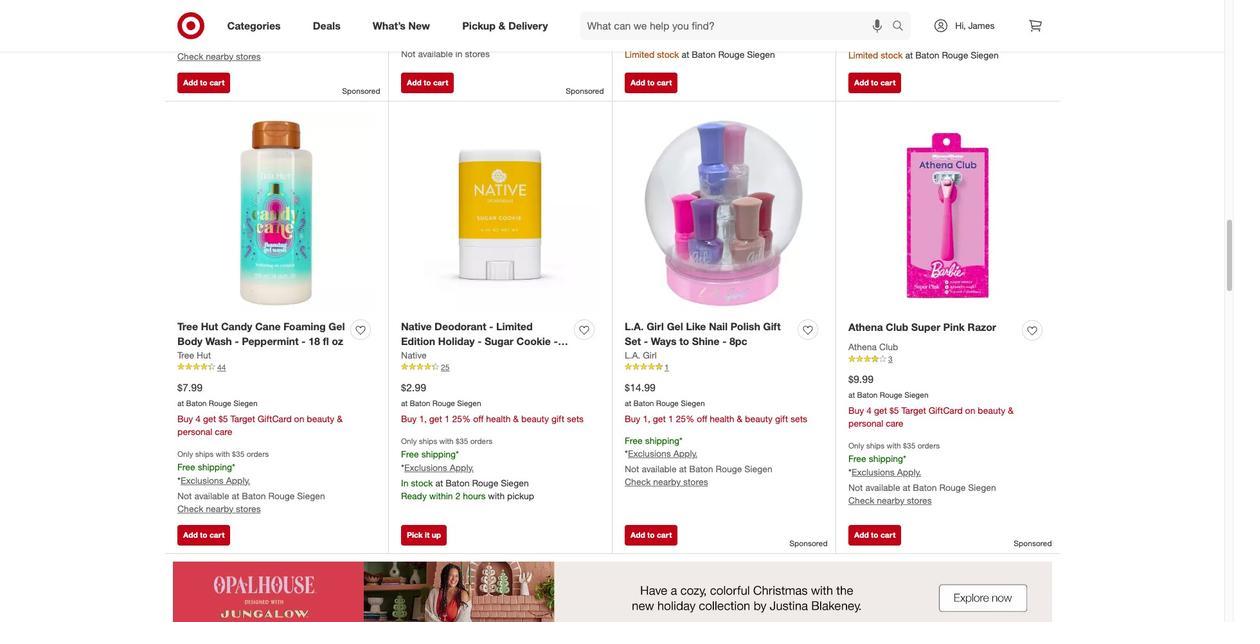 Task type: vqa. For each thing, say whether or not it's contained in the screenshot.
Sterling Silver Singapore Twist Chain Necklace - A New Day™ Silver image
no



Task type: locate. For each thing, give the bounding box(es) containing it.
*
[[680, 20, 683, 31], [903, 21, 906, 31], [177, 22, 181, 33], [625, 33, 628, 44], [849, 34, 852, 45], [680, 435, 683, 446], [625, 448, 628, 459], [456, 449, 459, 459], [903, 453, 906, 464], [232, 461, 235, 472], [401, 462, 404, 473], [849, 467, 852, 478], [177, 475, 181, 486]]

1 horizontal spatial free shipping * * exclusions apply. not available at baton rouge siegen check nearby stores
[[849, 453, 996, 506]]

1 horizontal spatial on
[[965, 405, 976, 416]]

1 vertical spatial athena
[[849, 341, 877, 352]]

4 for $7.99
[[196, 413, 201, 424]]

athena
[[849, 321, 883, 334], [849, 341, 877, 352]]

giftcard inside the $9.99 at baton rouge siegen buy 4 get $5 target giftcard on beauty & personal care
[[929, 405, 963, 416]]

giftcard down 44 link
[[258, 413, 292, 424]]

athena up athena club
[[849, 321, 883, 334]]

0 horizontal spatial 4
[[196, 413, 201, 424]]

buy down $9.99
[[849, 405, 864, 416]]

rouge inside $2.99 at baton rouge siegen buy 1, get 1 25% off health & beauty gift sets
[[433, 398, 455, 408]]

What can we help you find? suggestions appear below search field
[[580, 12, 896, 40]]

giftcard
[[929, 405, 963, 416], [258, 413, 292, 424]]

within
[[429, 490, 453, 501]]

1,
[[419, 413, 427, 424], [643, 413, 651, 424]]

1 vertical spatial l.a.
[[625, 350, 640, 361]]

1 native from the top
[[401, 320, 432, 333]]

1 off from the left
[[473, 413, 484, 424]]

cane
[[255, 320, 281, 333]]

buy down $2.99
[[401, 413, 417, 424]]

0 horizontal spatial gel
[[329, 320, 345, 333]]

on for foaming
[[294, 413, 304, 424]]

0 vertical spatial athena
[[849, 321, 883, 334]]

0 vertical spatial club
[[886, 321, 909, 334]]

0 horizontal spatial on
[[294, 413, 304, 424]]

4 down $7.99
[[196, 413, 201, 424]]

2 gel from the left
[[667, 320, 683, 333]]

2 25% from the left
[[676, 413, 695, 424]]

club for athena club super pink razor
[[886, 321, 909, 334]]

1 l.a. from the top
[[625, 320, 644, 333]]

0 vertical spatial oz
[[332, 335, 343, 348]]

giftcard inside $7.99 at baton rouge siegen buy 4 get $5 target giftcard on beauty & personal care
[[258, 413, 292, 424]]

0.35
[[531, 350, 551, 362]]

health
[[486, 413, 511, 424], [710, 413, 734, 424]]

exclusions inside only ships with $35 orders free shipping * * exclusions apply. in stock at  baton rouge siegen ready within 2 hours with pickup
[[404, 462, 447, 473]]

giftcard for $7.99
[[258, 413, 292, 424]]

tree
[[177, 320, 198, 333], [177, 350, 194, 361]]

athena club
[[849, 341, 898, 352]]

cart
[[210, 78, 225, 87], [433, 78, 448, 87], [657, 78, 672, 87], [881, 78, 896, 87], [210, 530, 225, 540], [657, 530, 672, 540], [881, 530, 896, 540]]

rouge inside the only ships with $35 orders free shipping * * exclusions apply. not available at baton rouge siegen check nearby stores
[[268, 490, 295, 501]]

siegen
[[747, 49, 775, 60], [971, 49, 999, 60], [905, 390, 929, 400], [234, 398, 258, 408], [457, 398, 481, 408], [681, 398, 705, 408], [745, 464, 773, 475], [501, 477, 529, 488], [968, 482, 996, 493], [297, 490, 325, 501]]

buy down $14.99
[[625, 413, 641, 424]]

$5 inside $7.99 at baton rouge siegen buy 4 get $5 target giftcard on beauty & personal care
[[219, 413, 228, 424]]

& inside $7.99 at baton rouge siegen buy 4 get $5 target giftcard on beauty & personal care
[[337, 413, 343, 424]]

sets inside $2.99 at baton rouge siegen buy 1, get 1 25% off health & beauty gift sets
[[567, 413, 584, 424]]

2 l.a. from the top
[[625, 350, 640, 361]]

0 horizontal spatial sets
[[567, 413, 584, 424]]

& inside the $9.99 at baton rouge siegen buy 4 get $5 target giftcard on beauty & personal care
[[1008, 405, 1014, 416]]

girl up ways
[[647, 320, 664, 333]]

care up the only ships with $35 orders free shipping * * exclusions apply. not available at baton rouge siegen check nearby stores
[[215, 426, 232, 437]]

pickup
[[507, 490, 534, 501]]

off inside the $14.99 at baton rouge siegen buy 1, get 1 25% off health & beauty gift sets
[[697, 413, 707, 424]]

0 vertical spatial girl
[[647, 320, 664, 333]]

2 native from the top
[[401, 350, 427, 361]]

2 off from the left
[[697, 413, 707, 424]]

hut
[[201, 320, 218, 333], [197, 350, 211, 361]]

nearby inside the only ships with $35 orders free shipping * * exclusions apply. not available at baton rouge siegen check nearby stores
[[206, 503, 233, 514]]

3
[[888, 354, 893, 364]]

siegen inside the $14.99 at baton rouge siegen buy 1, get 1 25% off health & beauty gift sets
[[681, 398, 705, 408]]

hut for tree hut candy cane foaming gel body wash - peppermint - 18 fl oz
[[201, 320, 218, 333]]

4 for $9.99
[[867, 405, 872, 416]]

buy inside the $9.99 at baton rouge siegen buy 4 get $5 target giftcard on beauty & personal care
[[849, 405, 864, 416]]

ways
[[651, 335, 677, 348]]

native inside native deodorant - limited edition holiday - sugar cookie - aluminum free - trial size 0.35 oz
[[401, 320, 432, 333]]

get inside the $14.99 at baton rouge siegen buy 1, get 1 25% off health & beauty gift sets
[[653, 413, 666, 424]]

25
[[441, 362, 450, 372]]

25% for $14.99
[[676, 413, 695, 424]]

baton inside the only ships with $35 orders free shipping * * exclusions apply. not available at baton rouge siegen check nearby stores
[[242, 490, 266, 501]]

tree inside tree hut candy cane foaming gel body wash - peppermint - 18 fl oz
[[177, 320, 198, 333]]

1, inside the $14.99 at baton rouge siegen buy 1, get 1 25% off health & beauty gift sets
[[643, 413, 651, 424]]

super
[[911, 321, 941, 334]]

1 1, from the left
[[419, 413, 427, 424]]

sets inside the $14.99 at baton rouge siegen buy 1, get 1 25% off health & beauty gift sets
[[791, 413, 807, 424]]

buy inside $2.99 at baton rouge siegen buy 1, get 1 25% off health & beauty gift sets
[[401, 413, 417, 424]]

nearby
[[206, 51, 233, 61], [653, 477, 681, 488], [877, 495, 905, 506], [206, 503, 233, 514]]

25%
[[452, 413, 471, 424], [676, 413, 695, 424]]

check nearby stores button for tree hut candy cane foaming gel body wash - peppermint - 18 fl oz
[[177, 502, 261, 515]]

0 horizontal spatial health
[[486, 413, 511, 424]]

1 25% from the left
[[452, 413, 471, 424]]

ships
[[643, 8, 661, 17], [866, 8, 885, 18], [419, 436, 437, 446], [866, 441, 885, 451], [195, 449, 214, 459]]

get inside $7.99 at baton rouge siegen buy 4 get $5 target giftcard on beauty & personal care
[[203, 413, 216, 424]]

search
[[887, 20, 918, 33]]

athena club super pink razor image
[[849, 114, 1047, 313], [849, 114, 1047, 313]]

$5 down 44
[[219, 413, 228, 424]]

off up only ships with $35 orders free shipping * * exclusions apply. in stock at  baton rouge siegen ready within 2 hours with pickup
[[473, 413, 484, 424]]

sets
[[567, 413, 584, 424], [791, 413, 807, 424]]

1 horizontal spatial off
[[697, 413, 707, 424]]

1 tree from the top
[[177, 320, 198, 333]]

health inside the $14.99 at baton rouge siegen buy 1, get 1 25% off health & beauty gift sets
[[710, 413, 734, 424]]

0 horizontal spatial only ships with $35 orders free shipping * * exclusions apply. limited stock at  baton rouge siegen
[[625, 8, 775, 60]]

1 health from the left
[[486, 413, 511, 424]]

1 gel from the left
[[329, 320, 345, 333]]

care up "only ships with $35 orders"
[[886, 418, 904, 429]]

l.a. inside l.a. girl gel like nail polish gift set - ways to shine - 8pc
[[625, 320, 644, 333]]

0 horizontal spatial 25%
[[452, 413, 471, 424]]

hut inside tree hut candy cane foaming gel body wash - peppermint - 18 fl oz
[[201, 320, 218, 333]]

get for $7.99
[[203, 413, 216, 424]]

0 horizontal spatial stock
[[411, 477, 433, 488]]

what's
[[373, 19, 406, 32]]

girl down ways
[[643, 350, 657, 361]]

1 vertical spatial oz
[[554, 350, 565, 362]]

native for native
[[401, 350, 427, 361]]

l.a. girl gel like nail polish gift set - ways to shine - 8pc
[[625, 320, 781, 348]]

oz right fl
[[332, 335, 343, 348]]

at inside free shipping * exclusions apply. not available at check nearby stores
[[232, 38, 239, 49]]

$35 inside only ships with $35 orders free shipping * * exclusions apply. in stock at  baton rouge siegen ready within 2 hours with pickup
[[456, 436, 468, 446]]

1 vertical spatial girl
[[643, 350, 657, 361]]

1 horizontal spatial gel
[[667, 320, 683, 333]]

stores
[[465, 48, 490, 59], [236, 51, 261, 61], [683, 477, 708, 488], [907, 495, 932, 506], [236, 503, 261, 514]]

0 vertical spatial native
[[401, 320, 432, 333]]

1 horizontal spatial target
[[902, 405, 926, 416]]

1 horizontal spatial personal
[[849, 418, 884, 429]]

apply. inside only ships with $35 orders free shipping * * exclusions apply. in stock at  baton rouge siegen ready within 2 hours with pickup
[[450, 462, 474, 473]]

not available in stores
[[401, 48, 490, 59]]

off
[[473, 413, 484, 424], [697, 413, 707, 424]]

1, down $14.99
[[643, 413, 651, 424]]

size
[[508, 350, 528, 362]]

sets for native deodorant - limited edition holiday - sugar cookie - aluminum free - trial size 0.35 oz
[[567, 413, 584, 424]]

personal inside the $9.99 at baton rouge siegen buy 4 get $5 target giftcard on beauty & personal care
[[849, 418, 884, 429]]

gift
[[552, 413, 564, 424], [775, 413, 788, 424]]

2 gift from the left
[[775, 413, 788, 424]]

off inside $2.99 at baton rouge siegen buy 1, get 1 25% off health & beauty gift sets
[[473, 413, 484, 424]]

l.a. down the set in the bottom of the page
[[625, 350, 640, 361]]

personal for $9.99
[[849, 418, 884, 429]]

1 horizontal spatial oz
[[554, 350, 565, 362]]

1 horizontal spatial gift
[[775, 413, 788, 424]]

1, for $14.99
[[643, 413, 651, 424]]

health down 25 link
[[486, 413, 511, 424]]

25% up only ships with $35 orders free shipping * * exclusions apply. in stock at  baton rouge siegen ready within 2 hours with pickup
[[452, 413, 471, 424]]

apply.
[[226, 22, 250, 33], [674, 33, 698, 44], [897, 34, 921, 45], [674, 448, 698, 459], [450, 462, 474, 473], [897, 467, 921, 478], [226, 475, 250, 486]]

25% down 1 link in the bottom right of the page
[[676, 413, 695, 424]]

add to cart
[[183, 78, 225, 87], [407, 78, 448, 87], [631, 78, 672, 87], [854, 78, 896, 87], [183, 530, 225, 540], [631, 530, 672, 540], [854, 530, 896, 540]]

1 gift from the left
[[552, 413, 564, 424]]

club left super at bottom
[[886, 321, 909, 334]]

limited inside native deodorant - limited edition holiday - sugar cookie - aluminum free - trial size 0.35 oz
[[496, 320, 533, 333]]

nail
[[709, 320, 728, 333]]

on down 44 link
[[294, 413, 304, 424]]

buy inside $7.99 at baton rouge siegen buy 4 get $5 target giftcard on beauty & personal care
[[177, 413, 193, 424]]

on inside $7.99 at baton rouge siegen buy 4 get $5 target giftcard on beauty & personal care
[[294, 413, 304, 424]]

1 horizontal spatial sets
[[791, 413, 807, 424]]

-
[[489, 320, 493, 333], [235, 335, 239, 348], [302, 335, 306, 348], [478, 335, 482, 348], [554, 335, 558, 348], [644, 335, 648, 348], [723, 335, 727, 348], [477, 350, 482, 362]]

hut down the body
[[197, 350, 211, 361]]

on inside the $9.99 at baton rouge siegen buy 4 get $5 target giftcard on beauty & personal care
[[965, 405, 976, 416]]

categories link
[[216, 12, 297, 40]]

only inside the only ships with $35 orders free shipping * * exclusions apply. not available at baton rouge siegen check nearby stores
[[177, 449, 193, 459]]

girl
[[647, 320, 664, 333], [643, 350, 657, 361]]

girl for l.a. girl gel like nail polish gift set - ways to shine - 8pc
[[647, 320, 664, 333]]

0 horizontal spatial off
[[473, 413, 484, 424]]

1 vertical spatial club
[[879, 341, 898, 352]]

- left the 18 at the bottom left of the page
[[302, 335, 306, 348]]

oz inside tree hut candy cane foaming gel body wash - peppermint - 18 fl oz
[[332, 335, 343, 348]]

1 athena from the top
[[849, 321, 883, 334]]

4 down $9.99
[[867, 405, 872, 416]]

buy for $2.99
[[401, 413, 417, 424]]

0 vertical spatial tree
[[177, 320, 198, 333]]

girl inside l.a. girl gel like nail polish gift set - ways to shine - 8pc
[[647, 320, 664, 333]]

available inside free shipping * exclusions apply. not available at check nearby stores
[[194, 38, 229, 49]]

only ships with $35 orders free shipping * * exclusions apply. not available at baton rouge siegen check nearby stores
[[177, 449, 325, 514]]

l.a. girl gel like nail polish gift set - ways to shine - 8pc image
[[625, 114, 823, 312], [625, 114, 823, 312]]

target down 44 link
[[230, 413, 255, 424]]

oz right the 0.35
[[554, 350, 565, 362]]

$2.99
[[401, 381, 426, 394]]

gift inside the $14.99 at baton rouge siegen buy 1, get 1 25% off health & beauty gift sets
[[775, 413, 788, 424]]

free shipping * * exclusions apply. not available at baton rouge siegen check nearby stores down "only ships with $35 orders"
[[849, 453, 996, 506]]

0 horizontal spatial oz
[[332, 335, 343, 348]]

native deodorant - limited edition holiday - sugar cookie - aluminum free - trial size 0.35 oz image
[[401, 114, 599, 312], [401, 114, 599, 312]]

1 horizontal spatial 1,
[[643, 413, 651, 424]]

native up edition
[[401, 320, 432, 333]]

beauty
[[978, 405, 1006, 416], [307, 413, 335, 424], [521, 413, 549, 424], [745, 413, 773, 424]]

advertisement region
[[165, 562, 1060, 622]]

buy for $9.99
[[849, 405, 864, 416]]

&
[[499, 19, 506, 32], [1008, 405, 1014, 416], [337, 413, 343, 424], [513, 413, 519, 424], [737, 413, 743, 424]]

l.a. for l.a. girl gel like nail polish gift set - ways to shine - 8pc
[[625, 320, 644, 333]]

2 athena from the top
[[849, 341, 877, 352]]

delivery
[[508, 19, 548, 32]]

personal
[[849, 418, 884, 429], [177, 426, 212, 437]]

2 tree from the top
[[177, 350, 194, 361]]

target inside $7.99 at baton rouge siegen buy 4 get $5 target giftcard on beauty & personal care
[[230, 413, 255, 424]]

44 link
[[177, 362, 375, 373]]

0 horizontal spatial care
[[215, 426, 232, 437]]

1 inside $2.99 at baton rouge siegen buy 1, get 1 25% off health & beauty gift sets
[[445, 413, 450, 424]]

razor
[[968, 321, 996, 334]]

2 1, from the left
[[643, 413, 651, 424]]

tree hut candy cane foaming gel body wash - peppermint - 18 fl oz image
[[177, 114, 375, 312], [177, 114, 375, 312]]

giftcard down 3 link
[[929, 405, 963, 416]]

athena up $9.99
[[849, 341, 877, 352]]

on
[[965, 405, 976, 416], [294, 413, 304, 424]]

exclusions
[[181, 22, 224, 33], [628, 33, 671, 44], [852, 34, 895, 45], [628, 448, 671, 459], [404, 462, 447, 473], [852, 467, 895, 478], [181, 475, 224, 486]]

1 horizontal spatial care
[[886, 418, 904, 429]]

stock inside only ships with $35 orders free shipping * * exclusions apply. in stock at  baton rouge siegen ready within 2 hours with pickup
[[411, 477, 433, 488]]

personal up "only ships with $35 orders"
[[849, 418, 884, 429]]

4 inside the $9.99 at baton rouge siegen buy 4 get $5 target giftcard on beauty & personal care
[[867, 405, 872, 416]]

add to cart button
[[177, 73, 230, 93], [401, 73, 454, 93], [625, 73, 678, 93], [849, 73, 902, 93], [177, 525, 230, 546], [625, 525, 678, 546], [849, 525, 902, 546]]

target
[[902, 405, 926, 416], [230, 413, 255, 424]]

available
[[194, 38, 229, 49], [418, 48, 453, 59], [642, 464, 677, 475], [866, 482, 900, 493], [194, 490, 229, 501]]

buy inside the $14.99 at baton rouge siegen buy 1, get 1 25% off health & beauty gift sets
[[625, 413, 641, 424]]

siegen inside $7.99 at baton rouge siegen buy 4 get $5 target giftcard on beauty & personal care
[[234, 398, 258, 408]]

0 horizontal spatial giftcard
[[258, 413, 292, 424]]

gel inside tree hut candy cane foaming gel body wash - peppermint - 18 fl oz
[[329, 320, 345, 333]]

l.a. up the set in the bottom of the page
[[625, 320, 644, 333]]

1 horizontal spatial 25%
[[676, 413, 695, 424]]

james
[[968, 20, 995, 31]]

1 horizontal spatial health
[[710, 413, 734, 424]]

health down 1 link in the bottom right of the page
[[710, 413, 734, 424]]

1 horizontal spatial $5
[[890, 405, 899, 416]]

0 horizontal spatial free shipping * * exclusions apply. not available at baton rouge siegen check nearby stores
[[625, 435, 773, 488]]

buy down $7.99
[[177, 413, 193, 424]]

get for $14.99
[[653, 413, 666, 424]]

$5 inside the $9.99 at baton rouge siegen buy 4 get $5 target giftcard on beauty & personal care
[[890, 405, 899, 416]]

free shipping * * exclusions apply. not available at baton rouge siegen check nearby stores
[[625, 435, 773, 488], [849, 453, 996, 506]]

only inside only ships with $35 orders free shipping * * exclusions apply. in stock at  baton rouge siegen ready within 2 hours with pickup
[[401, 436, 417, 446]]

0 horizontal spatial $5
[[219, 413, 228, 424]]

gift for native deodorant - limited edition holiday - sugar cookie - aluminum free - trial size 0.35 oz
[[552, 413, 564, 424]]

0 horizontal spatial personal
[[177, 426, 212, 437]]

athena club super pink razor
[[849, 321, 996, 334]]

at inside the only ships with $35 orders free shipping * * exclusions apply. not available at baton rouge siegen check nearby stores
[[232, 490, 239, 501]]

1 horizontal spatial 4
[[867, 405, 872, 416]]

1 horizontal spatial giftcard
[[929, 405, 963, 416]]

1 vertical spatial tree
[[177, 350, 194, 361]]

1, down $2.99
[[419, 413, 427, 424]]

add
[[183, 78, 198, 87], [407, 78, 422, 87], [631, 78, 645, 87], [854, 78, 869, 87], [183, 530, 198, 540], [631, 530, 645, 540], [854, 530, 869, 540]]

care inside the $9.99 at baton rouge siegen buy 4 get $5 target giftcard on beauty & personal care
[[886, 418, 904, 429]]

rouge inside the $9.99 at baton rouge siegen buy 4 get $5 target giftcard on beauty & personal care
[[880, 390, 903, 400]]

tree down the body
[[177, 350, 194, 361]]

hut up the wash
[[201, 320, 218, 333]]

not
[[177, 38, 192, 49], [401, 48, 416, 59], [625, 464, 639, 475], [849, 482, 863, 493], [177, 490, 192, 501]]

it
[[425, 530, 430, 540]]

gel up ways
[[667, 320, 683, 333]]

check nearby stores button for l.a. girl gel like nail polish gift set - ways to shine - 8pc
[[625, 476, 708, 489]]

0 horizontal spatial limited
[[496, 320, 533, 333]]

* inside free shipping * exclusions apply. not available at check nearby stores
[[177, 22, 181, 33]]

personal for $7.99
[[177, 426, 212, 437]]

gift for l.a. girl gel like nail polish gift set - ways to shine - 8pc
[[775, 413, 788, 424]]

target up "only ships with $35 orders"
[[902, 405, 926, 416]]

check nearby stores button
[[177, 50, 261, 63], [625, 476, 708, 489], [849, 494, 932, 507], [177, 502, 261, 515]]

personal inside $7.99 at baton rouge siegen buy 4 get $5 target giftcard on beauty & personal care
[[177, 426, 212, 437]]

tree for tree hut candy cane foaming gel body wash - peppermint - 18 fl oz
[[177, 320, 198, 333]]

$5 for $7.99
[[219, 413, 228, 424]]

not inside free shipping * exclusions apply. not available at check nearby stores
[[177, 38, 192, 49]]

1 horizontal spatial stock
[[657, 49, 679, 60]]

tree hut
[[177, 350, 211, 361]]

with
[[663, 8, 677, 17], [887, 8, 901, 18], [439, 436, 454, 446], [887, 441, 901, 451], [216, 449, 230, 459], [488, 490, 505, 501]]

4
[[867, 405, 872, 416], [196, 413, 201, 424]]

gel up fl
[[329, 320, 345, 333]]

1 vertical spatial native
[[401, 350, 427, 361]]

athena for athena club super pink razor
[[849, 321, 883, 334]]

get inside the $9.99 at baton rouge siegen buy 4 get $5 target giftcard on beauty & personal care
[[874, 405, 887, 416]]

1, inside $2.99 at baton rouge siegen buy 1, get 1 25% off health & beauty gift sets
[[419, 413, 427, 424]]

0 vertical spatial hut
[[201, 320, 218, 333]]

on for razor
[[965, 405, 976, 416]]

personal down $7.99
[[177, 426, 212, 437]]

club up '3'
[[879, 341, 898, 352]]

polish
[[731, 320, 760, 333]]

l.a. for l.a. girl
[[625, 350, 640, 361]]

2 health from the left
[[710, 413, 734, 424]]

get for $2.99
[[429, 413, 442, 424]]

0 horizontal spatial target
[[230, 413, 255, 424]]

tree up the body
[[177, 320, 198, 333]]

25% inside the $14.99 at baton rouge siegen buy 1, get 1 25% off health & beauty gift sets
[[676, 413, 695, 424]]

0 horizontal spatial gift
[[552, 413, 564, 424]]

4 inside $7.99 at baton rouge siegen buy 4 get $5 target giftcard on beauty & personal care
[[196, 413, 201, 424]]

siegen inside only ships with $35 orders free shipping * * exclusions apply. in stock at  baton rouge siegen ready within 2 hours with pickup
[[501, 477, 529, 488]]

0 vertical spatial l.a.
[[625, 320, 644, 333]]

off down 1 link in the bottom right of the page
[[697, 413, 707, 424]]

gift
[[763, 320, 781, 333]]

fl
[[323, 335, 329, 348]]

care inside $7.99 at baton rouge siegen buy 4 get $5 target giftcard on beauty & personal care
[[215, 426, 232, 437]]

athena club link
[[849, 341, 898, 354]]

edition
[[401, 335, 435, 348]]

target inside the $9.99 at baton rouge siegen buy 4 get $5 target giftcard on beauty & personal care
[[902, 405, 926, 416]]

1 vertical spatial hut
[[197, 350, 211, 361]]

free shipping * * exclusions apply. not available at baton rouge siegen check nearby stores down the $14.99 at baton rouge siegen buy 1, get 1 25% off health & beauty gift sets
[[625, 435, 773, 488]]

0 horizontal spatial 1,
[[419, 413, 427, 424]]

pick it up button
[[401, 525, 447, 546]]

8pc
[[730, 335, 748, 348]]

1 sets from the left
[[567, 413, 584, 424]]

& inside $2.99 at baton rouge siegen buy 1, get 1 25% off health & beauty gift sets
[[513, 413, 519, 424]]

1, for $2.99
[[419, 413, 427, 424]]

care for $7.99
[[215, 426, 232, 437]]

2 sets from the left
[[791, 413, 807, 424]]

pick
[[407, 530, 423, 540]]

1
[[665, 362, 669, 372], [445, 413, 450, 424], [668, 413, 674, 424]]

stock
[[657, 49, 679, 60], [881, 49, 903, 60], [411, 477, 433, 488]]

buy
[[849, 405, 864, 416], [177, 413, 193, 424], [401, 413, 417, 424], [625, 413, 641, 424]]

get for $9.99
[[874, 405, 887, 416]]

$5 up "only ships with $35 orders"
[[890, 405, 899, 416]]

get inside $2.99 at baton rouge siegen buy 1, get 1 25% off health & beauty gift sets
[[429, 413, 442, 424]]

apply. inside the only ships with $35 orders free shipping * * exclusions apply. not available at baton rouge siegen check nearby stores
[[226, 475, 250, 486]]

native down edition
[[401, 350, 427, 361]]

check
[[177, 51, 203, 61], [625, 477, 651, 488], [849, 495, 875, 506], [177, 503, 203, 514]]

on down 3 link
[[965, 405, 976, 416]]



Task type: describe. For each thing, give the bounding box(es) containing it.
1 horizontal spatial only ships with $35 orders free shipping * * exclusions apply. limited stock at  baton rouge siegen
[[849, 8, 999, 60]]

aluminum
[[401, 350, 450, 362]]

search button
[[887, 12, 918, 42]]

holiday
[[438, 335, 475, 348]]

$2.99 at baton rouge siegen buy 1, get 1 25% off health & beauty gift sets
[[401, 381, 584, 424]]

athena club super pink razor link
[[849, 320, 996, 335]]

set
[[625, 335, 641, 348]]

2 horizontal spatial limited
[[849, 49, 878, 60]]

native link
[[401, 349, 427, 362]]

at inside only ships with $35 orders free shipping * * exclusions apply. in stock at  baton rouge siegen ready within 2 hours with pickup
[[436, 477, 443, 488]]

buy for $7.99
[[177, 413, 193, 424]]

$35 inside the only ships with $35 orders free shipping * * exclusions apply. not available at baton rouge siegen check nearby stores
[[232, 449, 245, 459]]

$5 for $9.99
[[890, 405, 899, 416]]

- right cookie
[[554, 335, 558, 348]]

girl for l.a. girl
[[643, 350, 657, 361]]

off for $14.99
[[697, 413, 707, 424]]

beauty inside $2.99 at baton rouge siegen buy 1, get 1 25% off health & beauty gift sets
[[521, 413, 549, 424]]

sugar
[[485, 335, 514, 348]]

orders inside only ships with $35 orders free shipping * * exclusions apply. in stock at  baton rouge siegen ready within 2 hours with pickup
[[470, 436, 493, 446]]

check nearby stores button for athena club super pink razor
[[849, 494, 932, 507]]

trial
[[484, 350, 505, 362]]

- left sugar
[[478, 335, 482, 348]]

health for 8pc
[[710, 413, 734, 424]]

tree hut candy cane foaming gel body wash - peppermint - 18 fl oz link
[[177, 320, 345, 349]]

tree hut candy cane foaming gel body wash - peppermint - 18 fl oz
[[177, 320, 345, 348]]

pick it up
[[407, 530, 441, 540]]

free shipping * * exclusions apply. not available at baton rouge siegen check nearby stores for $9.99
[[849, 453, 996, 506]]

native deodorant - limited edition holiday - sugar cookie - aluminum free - trial size 0.35 oz
[[401, 320, 565, 362]]

baton inside only ships with $35 orders free shipping * * exclusions apply. in stock at  baton rouge siegen ready within 2 hours with pickup
[[446, 477, 470, 488]]

hi, james
[[955, 20, 995, 31]]

free shipping
[[401, 19, 456, 30]]

rouge inside the $14.99 at baton rouge siegen buy 1, get 1 25% off health & beauty gift sets
[[656, 398, 679, 408]]

giftcard for $9.99
[[929, 405, 963, 416]]

l.a. girl
[[625, 350, 657, 361]]

$9.99 at baton rouge siegen buy 4 get $5 target giftcard on beauty & personal care
[[849, 373, 1014, 429]]

pink
[[943, 321, 965, 334]]

25% for $2.99
[[452, 413, 471, 424]]

pickup & delivery
[[462, 19, 548, 32]]

free shipping * exclusions apply. not available at check nearby stores
[[177, 9, 261, 61]]

- left the trial on the left of the page
[[477, 350, 482, 362]]

free shipping * * exclusions apply. not available at baton rouge siegen check nearby stores for $14.99
[[625, 435, 773, 488]]

check inside the only ships with $35 orders free shipping * * exclusions apply. not available at baton rouge siegen check nearby stores
[[177, 503, 203, 514]]

peppermint
[[242, 335, 299, 348]]

club for athena club
[[879, 341, 898, 352]]

in
[[455, 48, 463, 59]]

native deodorant - limited edition holiday - sugar cookie - aluminum free - trial size 0.35 oz link
[[401, 320, 569, 362]]

$14.99
[[625, 381, 656, 394]]

1 link
[[625, 362, 823, 373]]

athena for athena club
[[849, 341, 877, 352]]

hi,
[[955, 20, 966, 31]]

& inside the $14.99 at baton rouge siegen buy 1, get 1 25% off health & beauty gift sets
[[737, 413, 743, 424]]

exclusions inside the only ships with $35 orders free shipping * * exclusions apply. not available at baton rouge siegen check nearby stores
[[181, 475, 224, 486]]

free inside native deodorant - limited edition holiday - sugar cookie - aluminum free - trial size 0.35 oz
[[453, 350, 475, 362]]

baton inside the $14.99 at baton rouge siegen buy 1, get 1 25% off health & beauty gift sets
[[634, 398, 654, 408]]

health for trial
[[486, 413, 511, 424]]

new
[[408, 19, 430, 32]]

at inside the $14.99 at baton rouge siegen buy 1, get 1 25% off health & beauty gift sets
[[625, 398, 631, 408]]

stores inside free shipping * exclusions apply. not available at check nearby stores
[[236, 51, 261, 61]]

nearby inside free shipping * exclusions apply. not available at check nearby stores
[[206, 51, 233, 61]]

what's new link
[[362, 12, 446, 40]]

$7.99 at baton rouge siegen buy 4 get $5 target giftcard on beauty & personal care
[[177, 381, 343, 437]]

44
[[217, 362, 226, 372]]

at inside $7.99 at baton rouge siegen buy 4 get $5 target giftcard on beauty & personal care
[[177, 398, 184, 408]]

siegen inside $2.99 at baton rouge siegen buy 1, get 1 25% off health & beauty gift sets
[[457, 398, 481, 408]]

care for $9.99
[[886, 418, 904, 429]]

rouge inside only ships with $35 orders free shipping * * exclusions apply. in stock at  baton rouge siegen ready within 2 hours with pickup
[[472, 477, 498, 488]]

shipping inside free shipping * exclusions apply. not available at check nearby stores
[[198, 9, 232, 20]]

beauty inside $7.99 at baton rouge siegen buy 4 get $5 target giftcard on beauty & personal care
[[307, 413, 335, 424]]

beauty inside the $14.99 at baton rouge siegen buy 1, get 1 25% off health & beauty gift sets
[[745, 413, 773, 424]]

18
[[309, 335, 320, 348]]

ships inside the only ships with $35 orders free shipping * * exclusions apply. not available at baton rouge siegen check nearby stores
[[195, 449, 214, 459]]

at inside the $9.99 at baton rouge siegen buy 4 get $5 target giftcard on beauty & personal care
[[849, 390, 855, 400]]

sets for l.a. girl gel like nail polish gift set - ways to shine - 8pc
[[791, 413, 807, 424]]

pickup & delivery link
[[451, 12, 564, 40]]

target for $7.99
[[230, 413, 255, 424]]

wash
[[205, 335, 232, 348]]

check inside free shipping * exclusions apply. not available at check nearby stores
[[177, 51, 203, 61]]

shipping inside only ships with $35 orders free shipping * * exclusions apply. in stock at  baton rouge siegen ready within 2 hours with pickup
[[421, 449, 456, 459]]

deals
[[313, 19, 341, 32]]

2 horizontal spatial stock
[[881, 49, 903, 60]]

shipping inside the only ships with $35 orders free shipping * * exclusions apply. not available at baton rouge siegen check nearby stores
[[198, 461, 232, 472]]

2
[[455, 490, 460, 501]]

siegen inside the only ships with $35 orders free shipping * * exclusions apply. not available at baton rouge siegen check nearby stores
[[297, 490, 325, 501]]

$14.99 at baton rouge siegen buy 1, get 1 25% off health & beauty gift sets
[[625, 381, 807, 424]]

up
[[432, 530, 441, 540]]

l.a. girl link
[[625, 349, 657, 362]]

$9.99
[[849, 373, 874, 386]]

like
[[686, 320, 706, 333]]

native for native deodorant - limited edition holiday - sugar cookie - aluminum free - trial size 0.35 oz
[[401, 320, 432, 333]]

1 for native deodorant - limited edition holiday - sugar cookie - aluminum free - trial size 0.35 oz
[[445, 413, 450, 424]]

baton inside the $9.99 at baton rouge siegen buy 4 get $5 target giftcard on beauty & personal care
[[857, 390, 878, 400]]

gel inside l.a. girl gel like nail polish gift set - ways to shine - 8pc
[[667, 320, 683, 333]]

off for $2.99
[[473, 413, 484, 424]]

1 inside 1 link
[[665, 362, 669, 372]]

buy for $14.99
[[625, 413, 641, 424]]

cookie
[[517, 335, 551, 348]]

- right the set in the bottom of the page
[[644, 335, 648, 348]]

baton inside $7.99 at baton rouge siegen buy 4 get $5 target giftcard on beauty & personal care
[[186, 398, 207, 408]]

target for $9.99
[[902, 405, 926, 416]]

orders inside the only ships with $35 orders free shipping * * exclusions apply. not available at baton rouge siegen check nearby stores
[[247, 449, 269, 459]]

l.a. girl gel like nail polish gift set - ways to shine - 8pc link
[[625, 320, 793, 349]]

deodorant
[[435, 320, 486, 333]]

tree for tree hut
[[177, 350, 194, 361]]

in
[[401, 477, 409, 488]]

tree hut link
[[177, 349, 211, 362]]

exclusions inside free shipping * exclusions apply. not available at check nearby stores
[[181, 22, 224, 33]]

foaming
[[284, 320, 326, 333]]

$7.99
[[177, 381, 203, 394]]

to inside l.a. girl gel like nail polish gift set - ways to shine - 8pc
[[680, 335, 689, 348]]

ships inside only ships with $35 orders free shipping * * exclusions apply. in stock at  baton rouge siegen ready within 2 hours with pickup
[[419, 436, 437, 446]]

body
[[177, 335, 203, 348]]

apply. inside free shipping * exclusions apply. not available at check nearby stores
[[226, 22, 250, 33]]

beauty inside the $9.99 at baton rouge siegen buy 4 get $5 target giftcard on beauty & personal care
[[978, 405, 1006, 416]]

1 horizontal spatial limited
[[625, 49, 655, 60]]

only ships with $35 orders free shipping * * exclusions apply. in stock at  baton rouge siegen ready within 2 hours with pickup
[[401, 436, 534, 501]]

deals link
[[302, 12, 357, 40]]

free inside free shipping * exclusions apply. not available at check nearby stores
[[177, 9, 195, 20]]

at inside $2.99 at baton rouge siegen buy 1, get 1 25% off health & beauty gift sets
[[401, 398, 408, 408]]

shine
[[692, 335, 720, 348]]

candy
[[221, 320, 252, 333]]

- left 8pc
[[723, 335, 727, 348]]

only ships with $35 orders
[[849, 441, 940, 451]]

free inside only ships with $35 orders free shipping * * exclusions apply. in stock at  baton rouge siegen ready within 2 hours with pickup
[[401, 449, 419, 459]]

hours
[[463, 490, 486, 501]]

free inside the only ships with $35 orders free shipping * * exclusions apply. not available at baton rouge siegen check nearby stores
[[177, 461, 195, 472]]

1 for l.a. girl gel like nail polish gift set - ways to shine - 8pc
[[668, 413, 674, 424]]

pickup
[[462, 19, 496, 32]]

- up sugar
[[489, 320, 493, 333]]

stores inside the only ships with $35 orders free shipping * * exclusions apply. not available at baton rouge siegen check nearby stores
[[236, 503, 261, 514]]

ready
[[401, 490, 427, 501]]

baton inside $2.99 at baton rouge siegen buy 1, get 1 25% off health & beauty gift sets
[[410, 398, 430, 408]]

with inside the only ships with $35 orders free shipping * * exclusions apply. not available at baton rouge siegen check nearby stores
[[216, 449, 230, 459]]

3 link
[[849, 354, 1047, 365]]

siegen inside the $9.99 at baton rouge siegen buy 4 get $5 target giftcard on beauty & personal care
[[905, 390, 929, 400]]

rouge inside $7.99 at baton rouge siegen buy 4 get $5 target giftcard on beauty & personal care
[[209, 398, 231, 408]]

what's new
[[373, 19, 430, 32]]

categories
[[227, 19, 281, 32]]

- down candy
[[235, 335, 239, 348]]

25 link
[[401, 362, 599, 373]]

not inside the only ships with $35 orders free shipping * * exclusions apply. not available at baton rouge siegen check nearby stores
[[177, 490, 192, 501]]

oz inside native deodorant - limited edition holiday - sugar cookie - aluminum free - trial size 0.35 oz
[[554, 350, 565, 362]]

available inside the only ships with $35 orders free shipping * * exclusions apply. not available at baton rouge siegen check nearby stores
[[194, 490, 229, 501]]

hut for tree hut
[[197, 350, 211, 361]]



